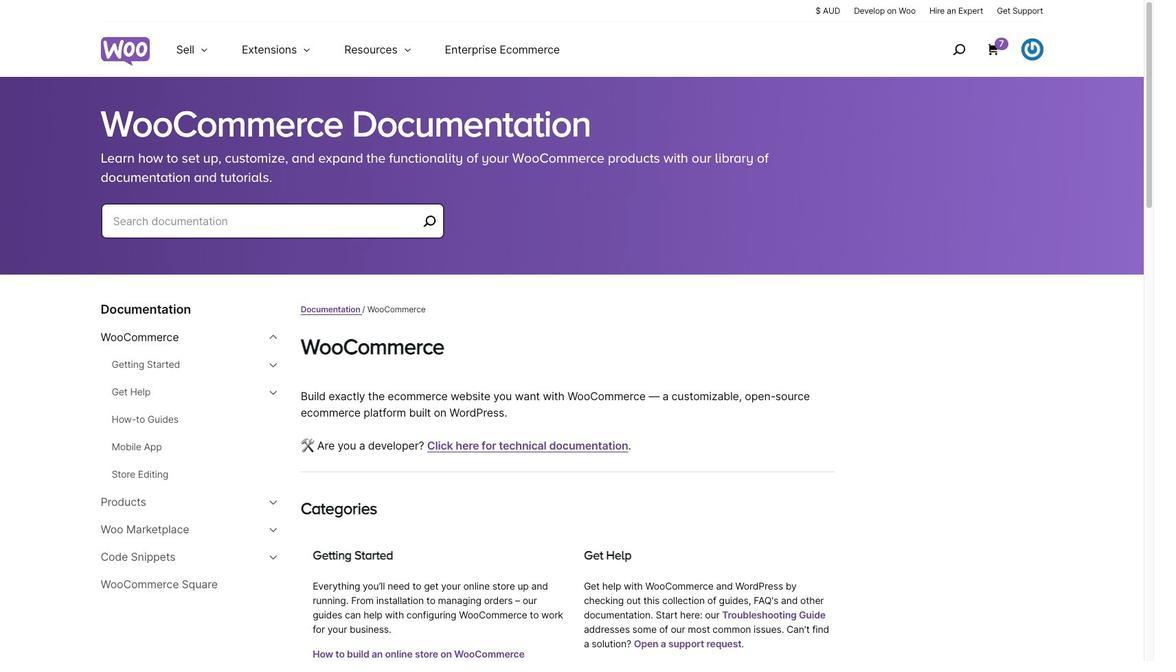 Task type: locate. For each thing, give the bounding box(es) containing it.
None search field
[[101, 203, 444, 256]]



Task type: describe. For each thing, give the bounding box(es) containing it.
Search documentation search field
[[113, 212, 418, 231]]

search image
[[949, 38, 971, 60]]

service navigation menu element
[[924, 27, 1044, 72]]

open account menu image
[[1022, 38, 1044, 60]]

breadcrumb element
[[301, 302, 835, 317]]



Task type: vqa. For each thing, say whether or not it's contained in the screenshot.
the and inside the "Includes 1 year of updates and support with a 30-day money-back guarantee."
no



